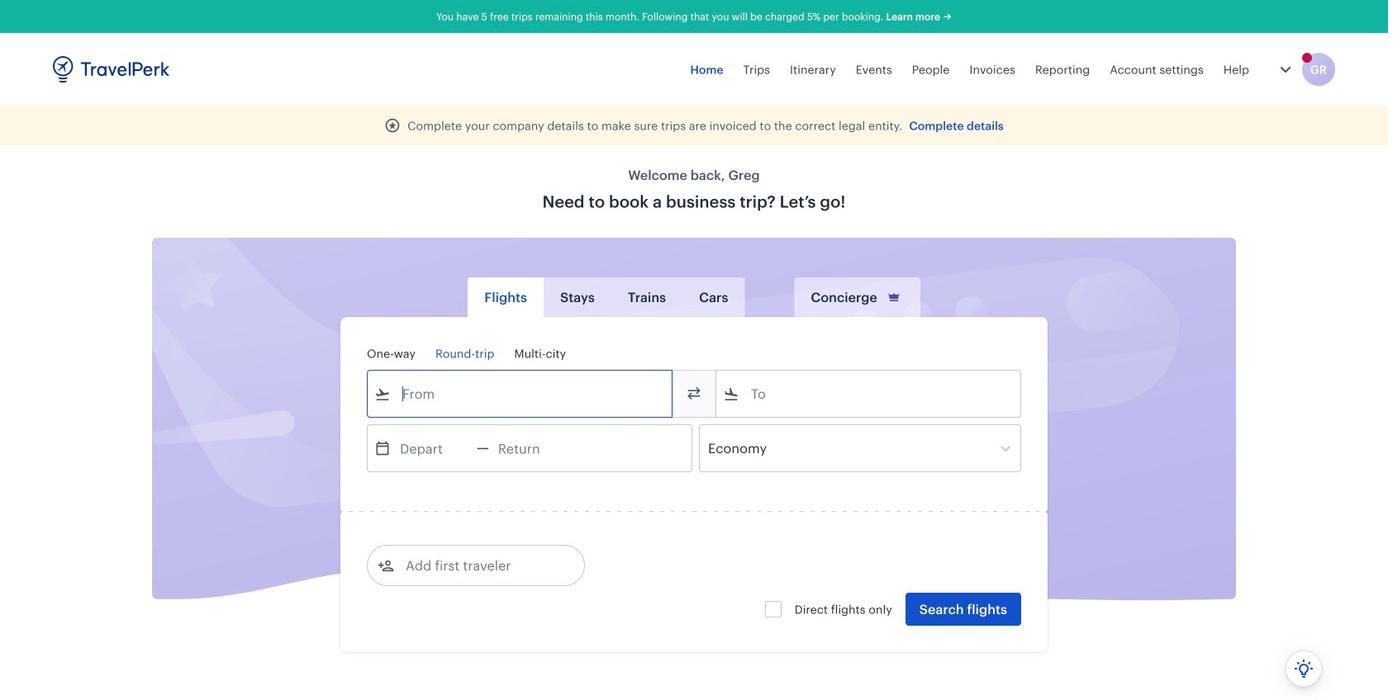 Task type: describe. For each thing, give the bounding box(es) containing it.
From search field
[[391, 381, 650, 407]]

Depart text field
[[391, 426, 477, 472]]

Add first traveler search field
[[394, 553, 566, 579]]



Task type: locate. For each thing, give the bounding box(es) containing it.
Return text field
[[489, 426, 575, 472]]

To search field
[[740, 381, 999, 407]]



